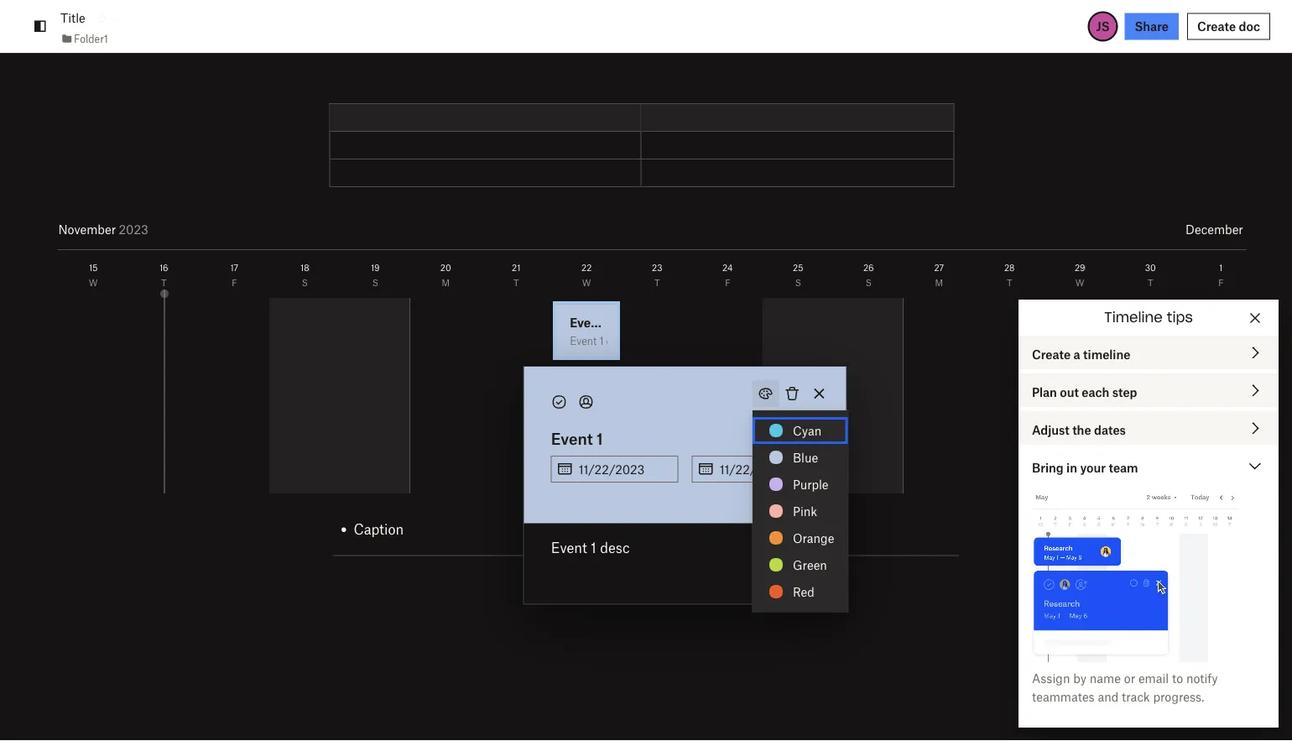 Task type: describe. For each thing, give the bounding box(es) containing it.
purple menu item
[[753, 471, 848, 498]]

create for create a timeline
[[1032, 347, 1071, 361]]

create a timeline button
[[1019, 336, 1279, 369]]

cyan
[[793, 423, 822, 438]]

name
[[1090, 671, 1121, 685]]

september
[[59, 222, 120, 236]]

share button
[[1125, 13, 1179, 40]]

w for 29 w
[[1076, 277, 1085, 288]]

title link
[[60, 9, 85, 27]]

t for 28 t
[[1008, 277, 1013, 288]]

20
[[441, 262, 452, 273]]

19
[[371, 262, 380, 273]]

december
[[1187, 222, 1244, 236]]

17 f
[[231, 262, 239, 288]]

2023 for september 2023
[[123, 222, 153, 236]]

1 f
[[1219, 262, 1224, 288]]

30
[[1146, 262, 1157, 273]]

title
[[60, 11, 85, 25]]

track
[[1122, 689, 1150, 704]]

bring in your team button
[[1019, 449, 1279, 483]]

create doc
[[1198, 19, 1261, 34]]

f for 17 f
[[232, 277, 237, 288]]

17
[[231, 262, 239, 273]]

create a timeline link
[[1019, 336, 1279, 369]]

24
[[723, 262, 733, 273]]

your
[[1080, 460, 1106, 475]]

21 t
[[512, 262, 521, 288]]

m for 20 m
[[442, 277, 450, 288]]

in
[[1067, 460, 1078, 475]]

bring in your team link
[[1019, 449, 1279, 483]]

t for 21 t
[[514, 277, 520, 288]]

s for 19 s
[[373, 277, 379, 288]]

26 s
[[864, 262, 875, 288]]

16 t
[[160, 262, 169, 288]]

plan out each step
[[1032, 384, 1138, 399]]

by
[[1074, 671, 1087, 685]]

timeline
[[1084, 347, 1131, 361]]

folder1
[[74, 32, 108, 45]]

event 1
[[551, 428, 603, 448]]

blue
[[793, 450, 818, 465]]

2
[[1120, 707, 1128, 721]]

m for 27 m
[[936, 277, 944, 288]]

16
[[160, 262, 169, 273]]

assign
[[1032, 671, 1070, 685]]

s for 26 s
[[866, 277, 872, 288]]

november
[[59, 222, 116, 236]]

28
[[1005, 262, 1015, 273]]

doc
[[1239, 19, 1261, 34]]

ago
[[1180, 707, 1200, 721]]

create for create doc
[[1198, 19, 1236, 34]]

october
[[59, 222, 104, 236]]

15 w
[[89, 262, 98, 288]]

21
[[512, 262, 521, 273]]

menu containing cyan
[[753, 410, 848, 612]]

green
[[793, 557, 827, 572]]

t for 30 t
[[1149, 277, 1154, 288]]

cyan menu item
[[753, 417, 848, 444]]

27
[[935, 262, 945, 273]]

orange
[[793, 530, 835, 545]]

18 s
[[301, 262, 310, 288]]

step
[[1113, 384, 1138, 399]]

w for 22 w
[[583, 277, 592, 288]]

18
[[301, 262, 310, 273]]

folder1 link
[[60, 30, 108, 47]]

plan out each step button
[[1019, 373, 1279, 407]]

f for 24 f
[[726, 277, 731, 288]]

30 t
[[1146, 262, 1157, 288]]



Task type: vqa. For each thing, say whether or not it's contained in the screenshot.


Task type: locate. For each thing, give the bounding box(es) containing it.
s inside the 25 s
[[796, 277, 802, 288]]

3 s from the left
[[796, 277, 802, 288]]

3 f from the left
[[1219, 277, 1224, 288]]

m inside 20 m
[[442, 277, 450, 288]]

2 w from the left
[[583, 277, 592, 288]]

to
[[1173, 671, 1184, 685]]

share
[[1135, 19, 1169, 34]]

1 vertical spatial 1
[[597, 428, 603, 448]]

1 horizontal spatial w
[[583, 277, 592, 288]]

27 m
[[935, 262, 945, 288]]

25
[[794, 262, 804, 273]]

None text field
[[579, 457, 678, 482], [720, 457, 819, 482], [579, 457, 678, 482], [720, 457, 819, 482]]

19 s
[[371, 262, 380, 288]]

s down 19
[[373, 277, 379, 288]]

adjust the dates button
[[1019, 411, 1279, 445]]

1 t from the left
[[162, 277, 167, 288]]

purple
[[793, 477, 829, 491]]

dates
[[1094, 422, 1126, 437]]

0 horizontal spatial w
[[89, 277, 98, 288]]

15
[[89, 262, 98, 273]]

w inside "22 w"
[[583, 277, 592, 288]]

timeline
[[1105, 311, 1163, 324]]

23 t
[[653, 262, 663, 288]]

s inside 19 s
[[373, 277, 379, 288]]

1
[[1220, 262, 1224, 273], [597, 428, 603, 448], [591, 539, 597, 556]]

october 2023
[[59, 222, 136, 236]]

s inside 26 s
[[866, 277, 872, 288]]

1 w from the left
[[89, 277, 98, 288]]

t inside 21 t
[[514, 277, 520, 288]]

s inside 18 s
[[302, 277, 308, 288]]

or
[[1124, 671, 1136, 685]]

s down 25
[[796, 277, 802, 288]]

m inside 27 m
[[936, 277, 944, 288]]

0 vertical spatial event
[[551, 428, 593, 448]]

1 vertical spatial create
[[1032, 347, 1071, 361]]

create a timeline
[[1032, 347, 1131, 361]]

2 m from the left
[[936, 277, 944, 288]]

event for event 1 desc
[[551, 539, 587, 556]]

2 horizontal spatial w
[[1076, 277, 1085, 288]]

w for 15 w
[[89, 277, 98, 288]]

green menu item
[[753, 551, 848, 578]]

w down 15
[[89, 277, 98, 288]]

f
[[232, 277, 237, 288], [726, 277, 731, 288], [1219, 277, 1224, 288]]

20 m
[[441, 262, 452, 288]]

1 horizontal spatial f
[[726, 277, 731, 288]]

1 2023 from the left
[[107, 222, 136, 236]]

each
[[1082, 384, 1110, 399]]

26
[[864, 262, 875, 273]]

and
[[1098, 689, 1119, 704]]

the
[[1073, 422, 1092, 437]]

s for 18 s
[[302, 277, 308, 288]]

notify
[[1187, 671, 1218, 685]]

1 for event 1
[[597, 428, 603, 448]]

w down 22
[[583, 277, 592, 288]]

t inside "16 t"
[[162, 277, 167, 288]]

f inside 17 f
[[232, 277, 237, 288]]

0 vertical spatial 1
[[1220, 262, 1224, 273]]

t down 23 on the top right of the page
[[655, 277, 660, 288]]

timeline tips
[[1105, 311, 1193, 324]]

1 m from the left
[[442, 277, 450, 288]]

2 s from the left
[[373, 277, 379, 288]]

s down 26
[[866, 277, 872, 288]]

red menu item
[[753, 578, 848, 605]]

0 horizontal spatial f
[[232, 277, 237, 288]]

3 t from the left
[[655, 277, 660, 288]]

menu
[[753, 410, 848, 612]]

desc
[[600, 539, 630, 556]]

29 w
[[1075, 262, 1086, 288]]

seconds
[[1131, 707, 1177, 721]]

s for 25 s
[[796, 277, 802, 288]]

team
[[1109, 460, 1139, 475]]

m down "27"
[[936, 277, 944, 288]]

caption
[[354, 520, 404, 537]]

blue menu item
[[753, 444, 848, 471]]

1 vertical spatial event
[[551, 539, 587, 556]]

plan out each step link
[[1019, 373, 1279, 407]]

22 w
[[582, 262, 592, 288]]

2 horizontal spatial 1
[[1220, 262, 1224, 273]]

28 t
[[1005, 262, 1015, 288]]

teammates
[[1032, 689, 1095, 704]]

september 2023
[[59, 222, 153, 236]]

updated 2 seconds ago
[[1069, 707, 1200, 721]]

f down 17
[[232, 277, 237, 288]]

w
[[89, 277, 98, 288], [583, 277, 592, 288], [1076, 277, 1085, 288]]

t down 28
[[1008, 277, 1013, 288]]

f inside the 24 f
[[726, 277, 731, 288]]

november 2023
[[59, 222, 148, 236]]

t for 16 t
[[162, 277, 167, 288]]

2023 for october 2023
[[107, 222, 136, 236]]

1 for event 1 desc
[[591, 539, 597, 556]]

f down december
[[1219, 277, 1224, 288]]

t inside 28 t
[[1008, 277, 1013, 288]]

adjust
[[1032, 422, 1070, 437]]

2023 for november 2023
[[119, 222, 148, 236]]

t inside the 30 t
[[1149, 277, 1154, 288]]

4 t from the left
[[1008, 277, 1013, 288]]

red
[[793, 584, 815, 599]]

3 2023 from the left
[[123, 222, 153, 236]]

pink
[[793, 504, 818, 518]]

bring in your team
[[1032, 460, 1139, 475]]

0 horizontal spatial create
[[1032, 347, 1071, 361]]

out
[[1060, 384, 1079, 399]]

create doc button
[[1188, 13, 1271, 40]]

email
[[1139, 671, 1169, 685]]

t down 16
[[162, 277, 167, 288]]

pink menu item
[[753, 498, 848, 525]]

plan
[[1032, 384, 1057, 399]]

event
[[551, 428, 593, 448], [551, 539, 587, 556]]

t inside 23 t
[[655, 277, 660, 288]]

create left a
[[1032, 347, 1071, 361]]

23
[[653, 262, 663, 273]]

24 f
[[723, 262, 733, 288]]

1 horizontal spatial create
[[1198, 19, 1236, 34]]

s
[[302, 277, 308, 288], [373, 277, 379, 288], [796, 277, 802, 288], [866, 277, 872, 288]]

t down 30
[[1149, 277, 1154, 288]]

25 s
[[794, 262, 804, 288]]

22
[[582, 262, 592, 273]]

2023
[[107, 222, 136, 236], [119, 222, 148, 236], [123, 222, 153, 236]]

1 horizontal spatial m
[[936, 277, 944, 288]]

2 2023 from the left
[[119, 222, 148, 236]]

js button
[[1088, 11, 1118, 42]]

f down 24 on the top
[[726, 277, 731, 288]]

4 s from the left
[[866, 277, 872, 288]]

29
[[1075, 262, 1086, 273]]

create
[[1198, 19, 1236, 34], [1032, 347, 1071, 361]]

2 t from the left
[[514, 277, 520, 288]]

event 1 desc
[[551, 539, 630, 556]]

create left doc
[[1198, 19, 1236, 34]]

m down 20
[[442, 277, 450, 288]]

2 horizontal spatial f
[[1219, 277, 1224, 288]]

0 vertical spatial create
[[1198, 19, 1236, 34]]

0 horizontal spatial m
[[442, 277, 450, 288]]

1 inside 1 f
[[1220, 262, 1224, 273]]

orange menu item
[[753, 525, 848, 551]]

t down 21 at the top of the page
[[514, 277, 520, 288]]

event for event 1
[[551, 428, 593, 448]]

js
[[1097, 19, 1110, 34]]

2 f from the left
[[726, 277, 731, 288]]

t for 23 t
[[655, 277, 660, 288]]

tips
[[1167, 311, 1193, 324]]

1 s from the left
[[302, 277, 308, 288]]

w inside '29 w'
[[1076, 277, 1085, 288]]

1 f from the left
[[232, 277, 237, 288]]

f for 1 f
[[1219, 277, 1224, 288]]

2 vertical spatial 1
[[591, 539, 597, 556]]

a
[[1074, 347, 1081, 361]]

0 horizontal spatial 1
[[591, 539, 597, 556]]

t
[[162, 277, 167, 288], [514, 277, 520, 288], [655, 277, 660, 288], [1008, 277, 1013, 288], [1149, 277, 1154, 288]]

adjust the dates link
[[1019, 411, 1279, 445]]

1 horizontal spatial 1
[[597, 428, 603, 448]]

bring
[[1032, 460, 1064, 475]]

adjust the dates
[[1032, 422, 1126, 437]]

1 event from the top
[[551, 428, 593, 448]]

w down 29
[[1076, 277, 1085, 288]]

3 w from the left
[[1076, 277, 1085, 288]]

progress.
[[1154, 689, 1205, 704]]

5 t from the left
[[1149, 277, 1154, 288]]

2 event from the top
[[551, 539, 587, 556]]

s down 18
[[302, 277, 308, 288]]



